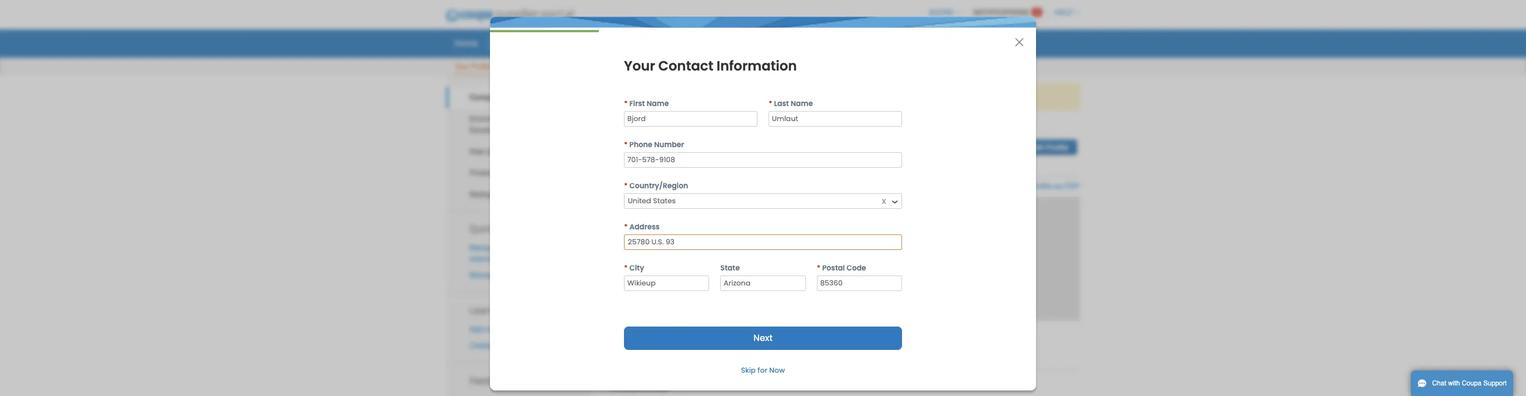 Task type: locate. For each thing, give the bounding box(es) containing it.
address for * address
[[630, 222, 660, 233]]

pdf
[[1065, 182, 1080, 191]]

last updated
[[882, 156, 928, 164]]

* country/region
[[624, 181, 688, 191]]

contact up complete
[[659, 57, 714, 75]]

0 horizontal spatial business
[[633, 334, 668, 342]]

profile for edit profile
[[1046, 144, 1069, 152]]

financial performance link
[[446, 162, 592, 184]]

download profile as pdf
[[993, 182, 1080, 191]]

1 vertical spatial &
[[487, 147, 492, 156]]

0 horizontal spatial profile
[[547, 342, 569, 351]]

your
[[678, 92, 693, 101], [937, 92, 952, 101]]

manage payment information
[[469, 243, 530, 263]]

next button
[[624, 327, 902, 350]]

create a discoverable profile link
[[469, 342, 569, 351]]

* for * address
[[624, 222, 628, 233]]

1 horizontal spatial coupa
[[1462, 380, 1482, 388]]

0 horizontal spatial your
[[454, 62, 469, 71]]

& for compliance
[[487, 147, 492, 156]]

0 vertical spatial for
[[897, 92, 906, 101]]

* for * first name
[[624, 98, 628, 109]]

1 vertical spatial coupa
[[1462, 380, 1482, 388]]

business performance link
[[799, 34, 900, 51]]

profile right discoverable
[[547, 342, 569, 351]]

your down sheets
[[624, 57, 655, 75]]

None text field
[[624, 152, 902, 168], [625, 194, 876, 209], [624, 276, 709, 291], [624, 152, 902, 168], [625, 194, 876, 209], [624, 276, 709, 291]]

1 vertical spatial manage
[[469, 271, 498, 280]]

primary down doing
[[609, 349, 638, 357]]

* left by
[[769, 98, 772, 109]]

1 vertical spatial contact
[[640, 384, 669, 393]]

your right complete
[[678, 92, 693, 101]]

complete your profile to get discovered by coupa buyers that are looking for items in your category.
[[643, 92, 986, 101]]

manage down information on the left
[[469, 271, 498, 280]]

for inside alert
[[897, 92, 906, 101]]

1 horizontal spatial name
[[791, 98, 813, 109]]

last down information
[[774, 98, 789, 109]]

address inside your contact information dialog
[[630, 222, 660, 233]]

0 vertical spatial last
[[774, 98, 789, 109]]

primary inside bjord's excursions banner
[[609, 349, 638, 357]]

your
[[624, 57, 655, 75], [454, 62, 469, 71]]

* left "phone"
[[624, 140, 628, 150]]

progress bar
[[490, 30, 599, 32]]

city
[[630, 263, 644, 274]]

contact inside your contact information dialog
[[659, 57, 714, 75]]

0 horizontal spatial for
[[758, 365, 768, 376]]

0 vertical spatial business
[[806, 37, 840, 48]]

0 horizontal spatial last
[[774, 98, 789, 109]]

with
[[1448, 380, 1460, 388]]

profile for your profile
[[471, 62, 492, 71]]

manage inside 'manage payment information'
[[469, 243, 498, 252]]

1 horizontal spatial profile
[[696, 92, 717, 101]]

1 horizontal spatial business
[[806, 37, 840, 48]]

profile left "as"
[[1030, 182, 1052, 191]]

2 manage from the top
[[469, 271, 498, 280]]

customers
[[505, 325, 541, 334]]

profile right edit
[[1046, 144, 1069, 152]]

that
[[842, 92, 855, 101]]

close image
[[1015, 38, 1024, 47]]

performance for financial performance
[[503, 169, 547, 178]]

coupa right 'with'
[[1462, 380, 1482, 388]]

coupa right by
[[791, 92, 814, 101]]

profile inside 'link'
[[507, 93, 531, 102]]

performance inside "link"
[[843, 37, 893, 48]]

1 horizontal spatial last
[[882, 156, 897, 164]]

profile up social,
[[507, 93, 531, 102]]

1 horizontal spatial your
[[624, 57, 655, 75]]

1 vertical spatial primary
[[609, 384, 638, 393]]

name right first
[[647, 98, 669, 109]]

* left the country/region
[[624, 181, 628, 191]]

coupa inside alert
[[791, 92, 814, 101]]

progress bar inside your contact information dialog
[[490, 30, 599, 32]]

financial
[[469, 169, 501, 178]]

0 horizontal spatial name
[[647, 98, 669, 109]]

* up the * city
[[624, 222, 628, 233]]

items
[[908, 92, 927, 101]]

business
[[806, 37, 840, 48], [633, 334, 668, 342]]

* left first
[[624, 98, 628, 109]]

0 vertical spatial coupa
[[791, 92, 814, 101]]

as
[[670, 334, 680, 342]]

2 primary from the top
[[609, 384, 638, 393]]

performance up are
[[843, 37, 893, 48]]

& right risk
[[487, 147, 492, 156]]

for
[[897, 92, 906, 101], [758, 365, 768, 376]]

* left postal
[[817, 263, 821, 274]]

progress
[[893, 127, 924, 135]]

0 vertical spatial address
[[630, 222, 660, 233]]

1 vertical spatial for
[[758, 365, 768, 376]]

manage legal entities
[[469, 271, 543, 280]]

0 vertical spatial contact
[[659, 57, 714, 75]]

business right catalogs link
[[806, 37, 840, 48]]

risk
[[469, 147, 485, 156]]

add
[[469, 325, 483, 334]]

1 name from the left
[[647, 98, 669, 109]]

0 vertical spatial primary
[[609, 349, 638, 357]]

address for primary address
[[640, 349, 671, 357]]

skip
[[741, 365, 756, 376]]

1 horizontal spatial for
[[897, 92, 906, 101]]

buyers
[[816, 92, 839, 101]]

diversity
[[521, 126, 551, 135]]

business up the primary address
[[633, 334, 668, 342]]

looking
[[870, 92, 895, 101]]

coupa
[[791, 92, 814, 101], [1462, 380, 1482, 388]]

your right in
[[937, 92, 952, 101]]

postal
[[822, 263, 845, 274]]

bjord's
[[665, 135, 712, 153]]

* left city
[[624, 263, 628, 274]]

performance
[[843, 37, 893, 48], [503, 169, 547, 178]]

risk & compliance
[[469, 147, 535, 156]]

0 vertical spatial performance
[[843, 37, 893, 48]]

0 horizontal spatial &
[[487, 147, 492, 156]]

* for * country/region
[[624, 181, 628, 191]]

now
[[769, 365, 785, 376]]

performance up references on the left
[[503, 169, 547, 178]]

manage up information on the left
[[469, 243, 498, 252]]

last left updated
[[882, 156, 897, 164]]

1 manage from the top
[[469, 243, 498, 252]]

parent
[[892, 334, 916, 342]]

financial performance
[[469, 169, 547, 178]]

for inside "button"
[[758, 365, 768, 376]]

1 your from the left
[[678, 92, 693, 101]]

your down home on the left of the page
[[454, 62, 469, 71]]

0 vertical spatial &
[[514, 126, 519, 135]]

category.
[[955, 92, 986, 101]]

your for your contact information
[[624, 57, 655, 75]]

0 horizontal spatial coupa
[[791, 92, 814, 101]]

manage for manage payment information
[[469, 243, 498, 252]]

1 vertical spatial performance
[[503, 169, 547, 178]]

name for * first name
[[647, 98, 669, 109]]

0 vertical spatial profile
[[696, 92, 717, 101]]

2 vertical spatial &
[[498, 190, 503, 199]]

environmental,
[[469, 115, 521, 123]]

1 horizontal spatial &
[[498, 190, 503, 199]]

& right ratings
[[498, 190, 503, 199]]

* for * phone number
[[624, 140, 628, 150]]

0 vertical spatial manage
[[469, 243, 498, 252]]

1 vertical spatial last
[[882, 156, 897, 164]]

your for your profile
[[454, 62, 469, 71]]

for right skip
[[758, 365, 768, 376]]

learning center
[[469, 304, 540, 317]]

* for * last name
[[769, 98, 772, 109]]

social,
[[524, 115, 547, 123]]

coupa inside button
[[1462, 380, 1482, 388]]

name for * last name
[[791, 98, 813, 109]]

profile for download profile as pdf
[[1030, 182, 1052, 191]]

home link
[[447, 34, 485, 51]]

1 vertical spatial business
[[633, 334, 668, 342]]

name right by
[[791, 98, 813, 109]]

& left diversity
[[514, 126, 519, 135]]

None text field
[[624, 111, 758, 127], [769, 111, 902, 127], [625, 235, 901, 250], [817, 276, 902, 291], [624, 111, 758, 127], [769, 111, 902, 127], [625, 235, 901, 250], [817, 276, 902, 291]]

home
[[454, 37, 478, 48]]

0 horizontal spatial your
[[678, 92, 693, 101]]

compliance
[[494, 147, 535, 156]]

for left items
[[897, 92, 906, 101]]

company profile
[[469, 93, 531, 102]]

doing business as
[[609, 334, 680, 342]]

address inside bjord's excursions banner
[[640, 349, 671, 357]]

discoverable
[[502, 342, 545, 351]]

1 primary from the top
[[609, 349, 638, 357]]

1 horizontal spatial performance
[[843, 37, 893, 48]]

ratings & references link
[[446, 184, 592, 205]]

2 horizontal spatial &
[[514, 126, 519, 135]]

company profile link
[[446, 87, 592, 108]]

0 horizontal spatial performance
[[503, 169, 547, 178]]

1 horizontal spatial your
[[937, 92, 952, 101]]

address down doing business as
[[640, 349, 671, 357]]

address up city
[[630, 222, 660, 233]]

primary contact
[[609, 384, 669, 393]]

profile left to
[[696, 92, 717, 101]]

name
[[647, 98, 669, 109], [791, 98, 813, 109]]

primary down the primary address
[[609, 384, 638, 393]]

your profile link
[[454, 60, 492, 75]]

add more customers
[[469, 325, 541, 334]]

* for * postal code
[[817, 263, 821, 274]]

1 vertical spatial address
[[640, 349, 671, 357]]

contact for your
[[659, 57, 714, 75]]

feedback
[[469, 375, 511, 388]]

information
[[717, 57, 797, 75]]

ratings & references
[[469, 190, 545, 199]]

legal
[[500, 271, 516, 280]]

2 name from the left
[[791, 98, 813, 109]]

contact down the primary address
[[640, 384, 669, 393]]

profile down home on the left of the page
[[471, 62, 492, 71]]

links
[[497, 222, 519, 235]]

profile inside button
[[1030, 182, 1052, 191]]

governance
[[469, 126, 512, 135]]

your inside dialog
[[624, 57, 655, 75]]

manage
[[469, 243, 498, 252], [469, 271, 498, 280]]



Task type: describe. For each thing, give the bounding box(es) containing it.
setup
[[1009, 37, 1032, 48]]

last inside your contact information dialog
[[774, 98, 789, 109]]

& inside environmental, social, governance & diversity
[[514, 126, 519, 135]]

complete your profile to get discovered by coupa buyers that are looking for items in your category. alert
[[609, 83, 1080, 111]]

service/time
[[580, 37, 630, 48]]

profile down coupa supplier portal image
[[495, 37, 520, 48]]

download
[[993, 182, 1028, 191]]

* address
[[624, 222, 660, 233]]

manage payment information link
[[469, 243, 530, 263]]

manage for manage legal entities
[[469, 271, 498, 280]]

* for * city
[[624, 263, 628, 274]]

manage legal entities link
[[469, 271, 543, 280]]

to
[[719, 92, 726, 101]]

country/region
[[630, 181, 688, 191]]

sourcing
[[910, 37, 944, 48]]

as
[[1054, 182, 1063, 191]]

State text field
[[721, 276, 806, 291]]

skip for now button
[[732, 362, 794, 380]]

service/time sheets link
[[573, 34, 666, 51]]

center
[[510, 304, 540, 317]]

bjord's excursions image
[[609, 123, 653, 168]]

quick links
[[469, 222, 519, 235]]

support
[[1484, 380, 1507, 388]]

environmental, social, governance & diversity link
[[446, 108, 592, 141]]

environmental, social, governance & diversity
[[469, 115, 551, 135]]

profile progress
[[868, 127, 924, 135]]

phone
[[630, 140, 653, 150]]

* last name
[[769, 98, 813, 109]]

* first name
[[624, 98, 669, 109]]

payment
[[500, 243, 530, 252]]

primary for primary contact
[[609, 384, 638, 393]]

state
[[721, 263, 740, 274]]

last inside bjord's excursions banner
[[882, 156, 897, 164]]

1 vertical spatial profile
[[547, 342, 569, 351]]

chat with coupa support button
[[1411, 371, 1514, 397]]

first
[[630, 98, 645, 109]]

more
[[486, 325, 503, 334]]

profile inside alert
[[696, 92, 717, 101]]

code
[[847, 263, 866, 274]]

catalogs link
[[749, 34, 797, 51]]

next
[[754, 332, 773, 345]]

learning
[[469, 304, 508, 317]]

2 your from the left
[[937, 92, 952, 101]]

contact for primary
[[640, 384, 669, 393]]

add more customers link
[[469, 325, 541, 334]]

a
[[495, 342, 499, 351]]

profile for company profile
[[507, 93, 531, 102]]

updated
[[899, 156, 928, 164]]

edit profile link
[[1022, 140, 1077, 155]]

business inside bjord's excursions banner
[[633, 334, 668, 342]]

create
[[469, 342, 493, 351]]

download profile as pdf button
[[993, 181, 1080, 192]]

your profile
[[454, 62, 492, 71]]

get
[[728, 92, 739, 101]]

skip for now
[[741, 365, 785, 376]]

* city
[[624, 263, 644, 274]]

* phone number
[[624, 140, 684, 150]]

information
[[469, 255, 508, 263]]

complete
[[643, 92, 676, 101]]

risk & compliance link
[[446, 141, 592, 162]]

sourcing link
[[903, 34, 951, 51]]

performance for business performance
[[843, 37, 893, 48]]

setup link
[[1002, 34, 1039, 51]]

& for references
[[498, 190, 503, 199]]

edit profile
[[1031, 144, 1069, 152]]

background image
[[609, 197, 1080, 321]]

business performance
[[806, 37, 893, 48]]

is
[[850, 334, 857, 342]]

profile link
[[488, 34, 527, 51]]

business inside "link"
[[806, 37, 840, 48]]

ratings
[[469, 190, 496, 199]]

doing
[[609, 334, 631, 342]]

chat with coupa support
[[1433, 380, 1507, 388]]

sheets
[[632, 37, 658, 48]]

primary address
[[609, 349, 671, 357]]

excursions
[[716, 135, 793, 153]]

edit
[[1031, 144, 1044, 152]]

* postal code
[[817, 263, 866, 274]]

company
[[469, 93, 505, 102]]

service/time sheets
[[580, 37, 658, 48]]

ultimate
[[859, 334, 890, 342]]

primary for primary address
[[609, 349, 638, 357]]

references
[[505, 190, 545, 199]]

number
[[654, 140, 684, 150]]

by
[[781, 92, 789, 101]]

profile left progress in the right of the page
[[868, 127, 891, 135]]

catalogs
[[756, 37, 789, 48]]

bjord's excursions banner
[[605, 123, 1092, 371]]

your contact information dialog
[[490, 17, 1036, 391]]

in
[[929, 92, 935, 101]]

coupa supplier portal image
[[438, 2, 581, 29]]

quick
[[469, 222, 494, 235]]

create a discoverable profile
[[469, 342, 569, 351]]



Task type: vqa. For each thing, say whether or not it's contained in the screenshot.
the Assets corresponding to Current Assets
no



